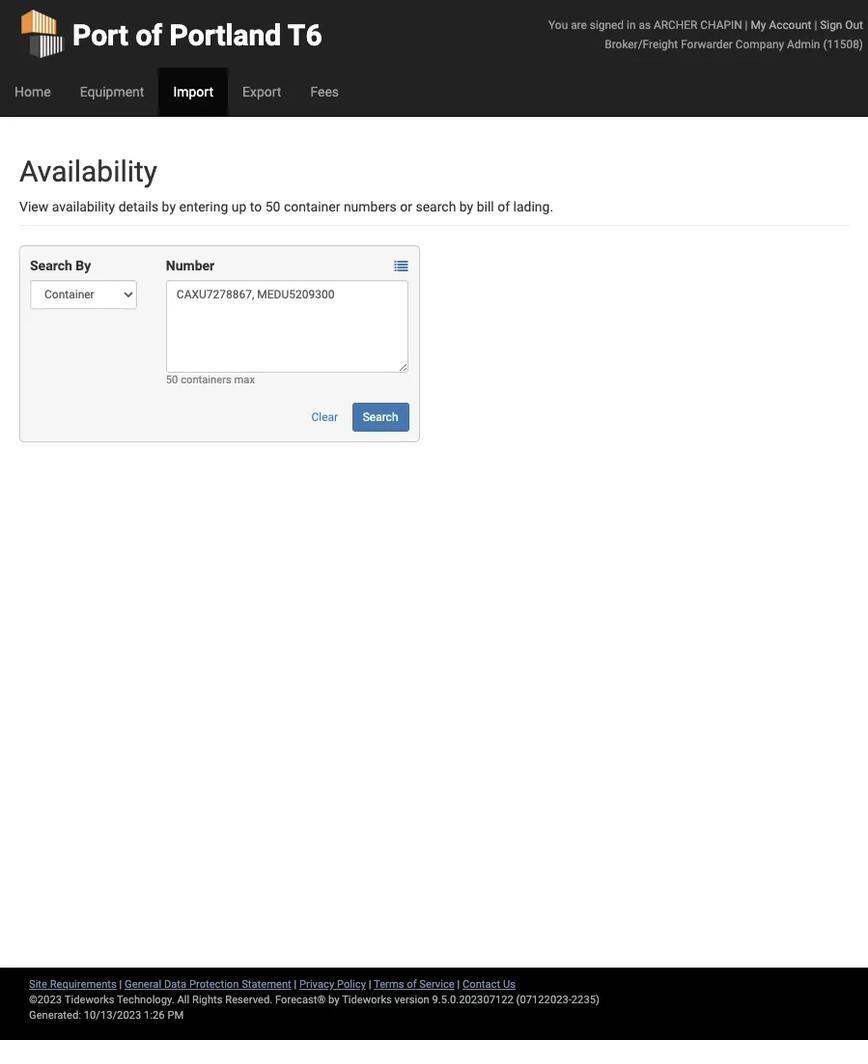 Task type: vqa. For each thing, say whether or not it's contained in the screenshot.
'Line' in EDO Inquiry Enter an EDO number and select a Line below.
no



Task type: locate. For each thing, give the bounding box(es) containing it.
export
[[243, 84, 282, 100]]

home
[[14, 84, 51, 100]]

of up version
[[407, 979, 417, 992]]

my account link
[[751, 18, 812, 32]]

or
[[400, 199, 413, 215]]

by left bill
[[460, 199, 474, 215]]

search inside button
[[363, 411, 399, 424]]

0 vertical spatial of
[[136, 18, 162, 52]]

contact
[[463, 979, 501, 992]]

us
[[503, 979, 516, 992]]

of right "port"
[[136, 18, 162, 52]]

view
[[19, 199, 49, 215]]

search for search by
[[30, 258, 72, 274]]

of
[[136, 18, 162, 52], [498, 199, 510, 215], [407, 979, 417, 992]]

port
[[72, 18, 128, 52]]

reserved.
[[225, 995, 273, 1007]]

Number text field
[[166, 280, 409, 373]]

2 horizontal spatial of
[[498, 199, 510, 215]]

2235)
[[572, 995, 600, 1007]]

broker/freight
[[605, 38, 679, 51]]

50 right to
[[266, 199, 281, 215]]

1 horizontal spatial by
[[329, 995, 340, 1007]]

2 horizontal spatial by
[[460, 199, 474, 215]]

in
[[627, 18, 636, 32]]

of inside site requirements | general data protection statement | privacy policy | terms of service | contact us ©2023 tideworks technology. all rights reserved. forecast® by tideworks version 9.5.0.202307122 (07122023-2235) generated: 10/13/2023 1:26 pm
[[407, 979, 417, 992]]

0 horizontal spatial by
[[162, 199, 176, 215]]

| left my
[[746, 18, 749, 32]]

as
[[639, 18, 651, 32]]

site requirements link
[[29, 979, 117, 992]]

availability
[[19, 155, 158, 188]]

search left by
[[30, 258, 72, 274]]

by down privacy policy link
[[329, 995, 340, 1007]]

pm
[[168, 1010, 184, 1023]]

account
[[770, 18, 812, 32]]

1 horizontal spatial 50
[[266, 199, 281, 215]]

1 horizontal spatial search
[[363, 411, 399, 424]]

| up forecast®
[[294, 979, 297, 992]]

policy
[[337, 979, 366, 992]]

10/13/2023
[[84, 1010, 141, 1023]]

container
[[284, 199, 341, 215]]

data
[[164, 979, 187, 992]]

0 horizontal spatial of
[[136, 18, 162, 52]]

technology.
[[117, 995, 175, 1007]]

view availability details by entering up to 50 container numbers or search by bill of lading.
[[19, 199, 554, 215]]

50
[[266, 199, 281, 215], [166, 374, 178, 387]]

1 vertical spatial 50
[[166, 374, 178, 387]]

| left sign
[[815, 18, 818, 32]]

import
[[173, 84, 214, 100]]

2 vertical spatial of
[[407, 979, 417, 992]]

(11508)
[[824, 38, 864, 51]]

0 vertical spatial 50
[[266, 199, 281, 215]]

tideworks
[[342, 995, 392, 1007]]

0 horizontal spatial 50
[[166, 374, 178, 387]]

are
[[571, 18, 587, 32]]

portland
[[170, 18, 282, 52]]

terms
[[374, 979, 404, 992]]

1 vertical spatial search
[[363, 411, 399, 424]]

by
[[162, 199, 176, 215], [460, 199, 474, 215], [329, 995, 340, 1007]]

by right details
[[162, 199, 176, 215]]

clear button
[[301, 403, 349, 432]]

search
[[30, 258, 72, 274], [363, 411, 399, 424]]

of right bill
[[498, 199, 510, 215]]

©2023 tideworks
[[29, 995, 114, 1007]]

1 horizontal spatial of
[[407, 979, 417, 992]]

search by
[[30, 258, 91, 274]]

50 left 'containers'
[[166, 374, 178, 387]]

0 horizontal spatial search
[[30, 258, 72, 274]]

|
[[746, 18, 749, 32], [815, 18, 818, 32], [119, 979, 122, 992], [294, 979, 297, 992], [369, 979, 372, 992], [458, 979, 460, 992]]

company
[[736, 38, 785, 51]]

containers
[[181, 374, 232, 387]]

site requirements | general data protection statement | privacy policy | terms of service | contact us ©2023 tideworks technology. all rights reserved. forecast® by tideworks version 9.5.0.202307122 (07122023-2235) generated: 10/13/2023 1:26 pm
[[29, 979, 600, 1023]]

0 vertical spatial search
[[30, 258, 72, 274]]

search right clear button at the left
[[363, 411, 399, 424]]

to
[[250, 199, 262, 215]]

by
[[76, 258, 91, 274]]

show list image
[[395, 260, 408, 274]]

lading.
[[514, 199, 554, 215]]

(07122023-
[[517, 995, 572, 1007]]

entering
[[179, 199, 228, 215]]



Task type: describe. For each thing, give the bounding box(es) containing it.
admin
[[788, 38, 821, 51]]

terms of service link
[[374, 979, 455, 992]]

1 vertical spatial of
[[498, 199, 510, 215]]

all
[[177, 995, 190, 1007]]

out
[[846, 18, 864, 32]]

port of portland t6 link
[[19, 0, 322, 68]]

sign
[[821, 18, 843, 32]]

by inside site requirements | general data protection statement | privacy policy | terms of service | contact us ©2023 tideworks technology. all rights reserved. forecast® by tideworks version 9.5.0.202307122 (07122023-2235) generated: 10/13/2023 1:26 pm
[[329, 995, 340, 1007]]

equipment button
[[65, 68, 159, 116]]

fees button
[[296, 68, 354, 116]]

of inside port of portland t6 link
[[136, 18, 162, 52]]

clear
[[312, 411, 338, 424]]

signed
[[590, 18, 624, 32]]

service
[[420, 979, 455, 992]]

equipment
[[80, 84, 144, 100]]

home button
[[0, 68, 65, 116]]

1:26
[[144, 1010, 165, 1023]]

you
[[549, 18, 568, 32]]

general data protection statement link
[[125, 979, 292, 992]]

sign out link
[[821, 18, 864, 32]]

archer
[[654, 18, 698, 32]]

protection
[[189, 979, 239, 992]]

you are signed in as archer chapin | my account | sign out broker/freight forwarder company admin (11508)
[[549, 18, 864, 51]]

export button
[[228, 68, 296, 116]]

forecast®
[[275, 995, 326, 1007]]

forwarder
[[681, 38, 733, 51]]

availability
[[52, 199, 115, 215]]

number
[[166, 258, 215, 274]]

| up 9.5.0.202307122
[[458, 979, 460, 992]]

import button
[[159, 68, 228, 116]]

chapin
[[701, 18, 743, 32]]

t6
[[288, 18, 322, 52]]

bill
[[477, 199, 495, 215]]

fees
[[311, 84, 339, 100]]

details
[[119, 199, 159, 215]]

statement
[[242, 979, 292, 992]]

my
[[751, 18, 767, 32]]

contact us link
[[463, 979, 516, 992]]

| left general
[[119, 979, 122, 992]]

max
[[234, 374, 255, 387]]

search for search
[[363, 411, 399, 424]]

search
[[416, 199, 457, 215]]

general
[[125, 979, 162, 992]]

9.5.0.202307122
[[433, 995, 514, 1007]]

rights
[[192, 995, 223, 1007]]

| up "tideworks"
[[369, 979, 372, 992]]

site
[[29, 979, 47, 992]]

search button
[[352, 403, 409, 432]]

generated:
[[29, 1010, 81, 1023]]

numbers
[[344, 199, 397, 215]]

port of portland t6
[[72, 18, 322, 52]]

50 containers max
[[166, 374, 255, 387]]

up
[[232, 199, 247, 215]]

requirements
[[50, 979, 117, 992]]

version
[[395, 995, 430, 1007]]

privacy
[[300, 979, 335, 992]]

privacy policy link
[[300, 979, 366, 992]]



